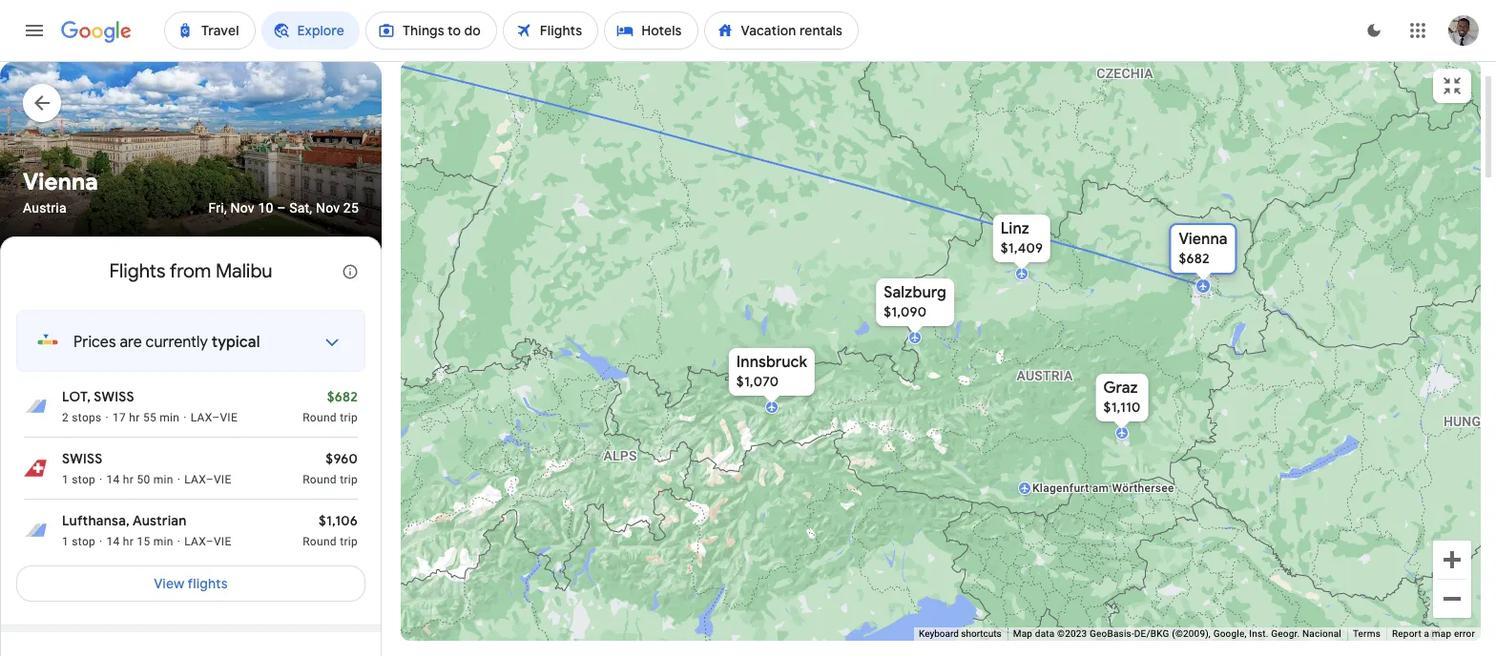 Task type: describe. For each thing, give the bounding box(es) containing it.
1 stop for swiss
[[62, 473, 96, 487]]

min for swiss
[[153, 473, 173, 487]]

14 hr 15 min
[[106, 535, 173, 549]]

linz $1,409
[[1001, 220, 1044, 257]]

keyboard
[[919, 629, 959, 640]]

– for $1,106
[[206, 535, 214, 549]]

geobasis-
[[1090, 629, 1135, 640]]

1 vertical spatial swiss
[[62, 450, 103, 467]]

salzburg
[[884, 284, 947, 303]]

english (united states)
[[84, 625, 226, 642]]

(united
[[132, 625, 178, 642]]

1 vertical spatial vie
[[214, 473, 231, 487]]

0 vertical spatial min
[[160, 411, 180, 424]]

usd button
[[256, 619, 335, 649]]

loading results progress bar
[[0, 61, 1497, 65]]

main menu image
[[23, 19, 46, 42]]

– right 10
[[277, 200, 286, 215]]

©2023
[[1058, 629, 1088, 640]]

1 for swiss
[[62, 473, 69, 487]]

$1,106
[[319, 512, 358, 529]]

hr for lufthansa, austrian
[[123, 535, 134, 549]]

nacional
[[1303, 629, 1342, 640]]

graz $1,110
[[1104, 379, 1141, 416]]

terms link
[[1353, 629, 1381, 640]]

typical
[[212, 333, 260, 352]]

17
[[113, 411, 126, 424]]

shortcuts
[[962, 629, 1002, 640]]

lufthansa,
[[62, 512, 130, 529]]

round for $960
[[303, 473, 337, 487]]

innsbruck
[[737, 353, 808, 372]]

klagenfurt
[[1033, 482, 1090, 495]]

report a map error
[[1393, 629, 1476, 640]]

view smaller map image
[[1441, 74, 1464, 97]]

lot,
[[62, 388, 91, 405]]

1 nov from the left
[[231, 200, 255, 215]]

vienna for vienna $682
[[1179, 230, 1228, 249]]

klagenfurt am wörthersee
[[1033, 482, 1175, 495]]

$682 round trip
[[303, 388, 358, 424]]

55
[[143, 411, 157, 424]]

1090 US dollars text field
[[884, 304, 927, 321]]

map
[[1433, 629, 1452, 640]]

english
[[84, 625, 129, 642]]

czechia
[[1097, 66, 1154, 81]]

english (united states) button
[[47, 619, 241, 649]]

min for lufthansa, austrian
[[153, 535, 173, 549]]

keyboard shortcuts
[[919, 629, 1002, 640]]

lot, swiss
[[62, 388, 134, 405]]

inst.
[[1250, 629, 1269, 640]]

currently
[[146, 333, 208, 352]]

1106 US dollars text field
[[319, 512, 358, 529]]

am
[[1093, 482, 1109, 495]]

prices are currently typical
[[74, 333, 260, 352]]

– for $682
[[212, 411, 220, 424]]

flights
[[188, 575, 228, 592]]

hungar
[[1444, 414, 1497, 430]]

austrian
[[133, 512, 187, 529]]

view flights
[[154, 575, 228, 592]]

usd
[[293, 625, 319, 642]]

1110 US dollars text field
[[1104, 399, 1141, 416]]

14 for swiss
[[106, 473, 120, 487]]

1 vertical spatial  image
[[177, 472, 181, 487]]

innsbruck $1,070
[[737, 353, 808, 390]]

about these results image
[[327, 249, 373, 295]]

$1,090
[[884, 304, 927, 321]]

$960 round trip
[[303, 450, 358, 487]]

round for $682
[[303, 411, 337, 424]]

terms
[[1353, 629, 1381, 640]]

$1,409
[[1001, 240, 1044, 257]]

vie for swiss
[[220, 411, 238, 424]]

malibu
[[216, 259, 273, 283]]

keyboard shortcuts button
[[919, 628, 1002, 642]]

google,
[[1214, 629, 1247, 640]]



Task type: locate. For each thing, give the bounding box(es) containing it.
1 vertical spatial min
[[153, 473, 173, 487]]

 image
[[177, 534, 181, 550]]

0 horizontal spatial austria
[[23, 200, 67, 215]]

14 hr 50 min
[[106, 473, 173, 487]]

lax right 55
[[191, 411, 212, 424]]

1 for lufthansa, austrian
[[62, 535, 69, 549]]

$1,110
[[1104, 399, 1141, 416]]

vie down typical at the bottom left of page
[[220, 411, 238, 424]]

lax – vie right 55
[[191, 411, 238, 424]]

vie for austrian
[[214, 535, 231, 549]]

682 US dollars text field
[[1179, 250, 1210, 267]]

lufthansa, austrian image
[[24, 519, 47, 542]]

10
[[258, 200, 274, 215]]

0 vertical spatial swiss
[[94, 388, 134, 405]]

vienna
[[23, 168, 98, 196], [1179, 230, 1228, 249]]

round down $960
[[303, 473, 337, 487]]

3 round from the top
[[303, 535, 337, 549]]

2 vertical spatial hr
[[123, 535, 134, 549]]

trip inside $960 round trip
[[340, 473, 358, 487]]

swiss image
[[24, 457, 47, 480]]

round
[[303, 411, 337, 424], [303, 473, 337, 487], [303, 535, 337, 549]]

vie up flights
[[214, 535, 231, 549]]

0 vertical spatial trip
[[340, 411, 358, 424]]

– up flights
[[206, 535, 214, 549]]

$682 inside $682 round trip
[[327, 388, 358, 405]]

vienna up 682 us dollars text box
[[1179, 230, 1228, 249]]

2 vertical spatial vie
[[214, 535, 231, 549]]

vienna $682
[[1179, 230, 1228, 267]]

trip down $960
[[340, 473, 358, 487]]

1 1 from the top
[[62, 473, 69, 487]]

0 vertical spatial austria
[[23, 200, 67, 215]]

round inside $960 round trip
[[303, 473, 337, 487]]

1 vertical spatial vienna
[[1179, 230, 1228, 249]]

round for $1,106
[[303, 535, 337, 549]]

682 US dollars text field
[[327, 388, 358, 405]]

a
[[1425, 629, 1430, 640]]

2 stop from the top
[[72, 535, 96, 549]]

1 vertical spatial lax
[[184, 473, 206, 487]]

vie right the 50
[[214, 473, 231, 487]]

–
[[277, 200, 286, 215], [212, 411, 220, 424], [206, 473, 214, 487], [206, 535, 214, 549]]

 image left 17
[[106, 410, 109, 425]]

1 round from the top
[[303, 411, 337, 424]]

25
[[344, 200, 359, 215]]

1 stop from the top
[[72, 473, 96, 487]]

0 vertical spatial $682
[[1179, 250, 1210, 267]]

swiss down 2 stops
[[62, 450, 103, 467]]

1 horizontal spatial $682
[[1179, 250, 1210, 267]]

lax – vie up flights
[[184, 535, 231, 549]]

lax – vie for austrian
[[184, 535, 231, 549]]

1 trip from the top
[[340, 411, 358, 424]]

min right the 50
[[153, 473, 173, 487]]

– right the 50
[[206, 473, 214, 487]]

14 for lufthansa, austrian
[[106, 535, 120, 549]]

are
[[120, 333, 142, 352]]

prices
[[74, 333, 116, 352]]

0 horizontal spatial nov
[[231, 200, 255, 215]]

1 vertical spatial 1 stop
[[62, 535, 96, 549]]

– right 55
[[212, 411, 220, 424]]

nov left the 25 at the left
[[316, 200, 340, 215]]

linz
[[1001, 220, 1030, 239]]

2 vertical spatial lax
[[184, 535, 206, 549]]

vienna for vienna
[[23, 168, 98, 196]]

trip
[[340, 411, 358, 424], [340, 473, 358, 487], [340, 535, 358, 549]]

2 vertical spatial min
[[153, 535, 173, 549]]

960 US dollars text field
[[326, 450, 358, 467]]

lax right the 50
[[184, 473, 206, 487]]

2 round from the top
[[303, 473, 337, 487]]

hr left 55
[[129, 411, 140, 424]]

more details image
[[309, 319, 355, 365]]

$1,070
[[737, 373, 779, 390]]

lax for austrian
[[184, 535, 206, 549]]

map region
[[270, 0, 1497, 657]]

trip inside $1,106 round trip
[[340, 535, 358, 549]]

2
[[62, 411, 69, 424]]

2 1 from the top
[[62, 535, 69, 549]]

lax – vie for swiss
[[191, 411, 238, 424]]

0 horizontal spatial  image
[[106, 410, 109, 425]]

14 left the 50
[[106, 473, 120, 487]]

flights
[[109, 259, 166, 283]]

austria
[[23, 200, 67, 215], [1017, 368, 1073, 384]]

1 horizontal spatial austria
[[1017, 368, 1073, 384]]

1 vertical spatial lax – vie
[[184, 473, 231, 487]]

(©2009),
[[1172, 629, 1211, 640]]

14
[[106, 473, 120, 487], [106, 535, 120, 549]]

error
[[1455, 629, 1476, 640]]

1
[[62, 473, 69, 487], [62, 535, 69, 549]]

trip down 1106 us dollars text box
[[340, 535, 358, 549]]

hr
[[129, 411, 140, 424], [123, 473, 134, 487], [123, 535, 134, 549]]

vienna down navigate back icon
[[23, 168, 98, 196]]

0 vertical spatial 1 stop
[[62, 473, 96, 487]]

2 vertical spatial round
[[303, 535, 337, 549]]

view
[[154, 575, 185, 592]]

wörthersee
[[1113, 482, 1175, 495]]

change appearance image
[[1352, 8, 1397, 53]]

nov
[[231, 200, 255, 215], [316, 200, 340, 215]]

lot, swiss image
[[24, 395, 47, 418]]

nov left 10
[[231, 200, 255, 215]]

1 1 stop from the top
[[62, 473, 96, 487]]

2 14 from the top
[[106, 535, 120, 549]]

hr left the 50
[[123, 473, 134, 487]]

trip inside $682 round trip
[[340, 411, 358, 424]]

lax for swiss
[[191, 411, 212, 424]]

1 vertical spatial stop
[[72, 535, 96, 549]]

0 vertical spatial vienna
[[23, 168, 98, 196]]

1 vertical spatial hr
[[123, 473, 134, 487]]

0 vertical spatial lax
[[191, 411, 212, 424]]

15
[[137, 535, 150, 549]]

lufthansa, austrian
[[62, 512, 187, 529]]

 image
[[106, 410, 109, 425], [177, 472, 181, 487]]

1 horizontal spatial nov
[[316, 200, 340, 215]]

0 vertical spatial lax – vie
[[191, 411, 238, 424]]

1 stop
[[62, 473, 96, 487], [62, 535, 96, 549]]

1409 US dollars text field
[[1001, 240, 1044, 257]]

0 vertical spatial 1
[[62, 473, 69, 487]]

geogr.
[[1272, 629, 1300, 640]]

min right "15"
[[153, 535, 173, 549]]

1 horizontal spatial vienna
[[1179, 230, 1228, 249]]

lax
[[191, 411, 212, 424], [184, 473, 206, 487], [184, 535, 206, 549]]

$682 inside vienna $682
[[1179, 250, 1210, 267]]

report
[[1393, 629, 1422, 640]]

lax – vie up austrian
[[184, 473, 231, 487]]

0 vertical spatial round
[[303, 411, 337, 424]]

1 horizontal spatial  image
[[177, 472, 181, 487]]

stop
[[72, 473, 96, 487], [72, 535, 96, 549]]

from
[[170, 259, 211, 283]]

17 hr 55 min
[[113, 411, 180, 424]]

trip for $682
[[340, 411, 358, 424]]

– for $960
[[206, 473, 214, 487]]

50
[[137, 473, 150, 487]]

swiss
[[94, 388, 134, 405], [62, 450, 103, 467]]

2 trip from the top
[[340, 473, 358, 487]]

trip down 682 us dollars text field
[[340, 411, 358, 424]]

report a map error link
[[1393, 629, 1476, 640]]

0 vertical spatial  image
[[106, 410, 109, 425]]

0 vertical spatial hr
[[129, 411, 140, 424]]

hr left "15"
[[123, 535, 134, 549]]

round inside $1,106 round trip
[[303, 535, 337, 549]]

hr for swiss
[[123, 473, 134, 487]]

2 nov from the left
[[316, 200, 340, 215]]

1 right swiss image
[[62, 473, 69, 487]]

stops
[[72, 411, 102, 424]]

fri, nov 10 – sat, nov 25
[[209, 200, 359, 215]]

1 right lufthansa, austrian icon
[[62, 535, 69, 549]]

1 14 from the top
[[106, 473, 120, 487]]

0 vertical spatial stop
[[72, 473, 96, 487]]

round down the $1,106
[[303, 535, 337, 549]]

austria inside map region
[[1017, 368, 1073, 384]]

round inside $682 round trip
[[303, 411, 337, 424]]

de/bkg
[[1135, 629, 1170, 640]]

navigate back image
[[23, 84, 61, 122]]

1 vertical spatial austria
[[1017, 368, 1073, 384]]

0 horizontal spatial $682
[[327, 388, 358, 405]]

$682
[[1179, 250, 1210, 267], [327, 388, 358, 405]]

1 stop for lufthansa, austrian
[[62, 535, 96, 549]]

stop down lufthansa, at the bottom left
[[72, 535, 96, 549]]

swiss up 17
[[94, 388, 134, 405]]

flights from malibu
[[109, 259, 273, 283]]

3 trip from the top
[[340, 535, 358, 549]]

stop for swiss
[[72, 473, 96, 487]]

data
[[1036, 629, 1055, 640]]

1 vertical spatial round
[[303, 473, 337, 487]]

14 down lufthansa, austrian
[[106, 535, 120, 549]]

min
[[160, 411, 180, 424], [153, 473, 173, 487], [153, 535, 173, 549]]

1 vertical spatial trip
[[340, 473, 358, 487]]

lax down austrian
[[184, 535, 206, 549]]

$960
[[326, 450, 358, 467]]

map data ©2023 geobasis-de/bkg (©2009), google, inst. geogr. nacional
[[1014, 629, 1342, 640]]

0 horizontal spatial vienna
[[23, 168, 98, 196]]

salzburg $1,090
[[884, 284, 947, 321]]

vie
[[220, 411, 238, 424], [214, 473, 231, 487], [214, 535, 231, 549]]

2 vertical spatial lax – vie
[[184, 535, 231, 549]]

map
[[1014, 629, 1033, 640]]

1 vertical spatial 14
[[106, 535, 120, 549]]

2 vertical spatial trip
[[340, 535, 358, 549]]

min right 55
[[160, 411, 180, 424]]

stop up lufthansa, at the bottom left
[[72, 473, 96, 487]]

round down 682 us dollars text field
[[303, 411, 337, 424]]

sat,
[[289, 200, 312, 215]]

2 1 stop from the top
[[62, 535, 96, 549]]

trip for $960
[[340, 473, 358, 487]]

1070 US dollars text field
[[737, 373, 779, 390]]

fri,
[[209, 200, 227, 215]]

alps
[[604, 449, 637, 464]]

graz
[[1104, 379, 1138, 398]]

stop for lufthansa, austrian
[[72, 535, 96, 549]]

1 stop down lufthansa, at the bottom left
[[62, 535, 96, 549]]

1 vertical spatial 1
[[62, 535, 69, 549]]

1 stop up lufthansa, at the bottom left
[[62, 473, 96, 487]]

vienna inside map region
[[1179, 230, 1228, 249]]

trip for $1,106
[[340, 535, 358, 549]]

0 vertical spatial vie
[[220, 411, 238, 424]]

2 stops
[[62, 411, 102, 424]]

lax – vie
[[191, 411, 238, 424], [184, 473, 231, 487], [184, 535, 231, 549]]

0 vertical spatial 14
[[106, 473, 120, 487]]

1 vertical spatial $682
[[327, 388, 358, 405]]

states)
[[181, 625, 226, 642]]

$1,106 round trip
[[303, 512, 358, 549]]

 image right the 50
[[177, 472, 181, 487]]



Task type: vqa. For each thing, say whether or not it's contained in the screenshot.
5:24 AM "text box"
no



